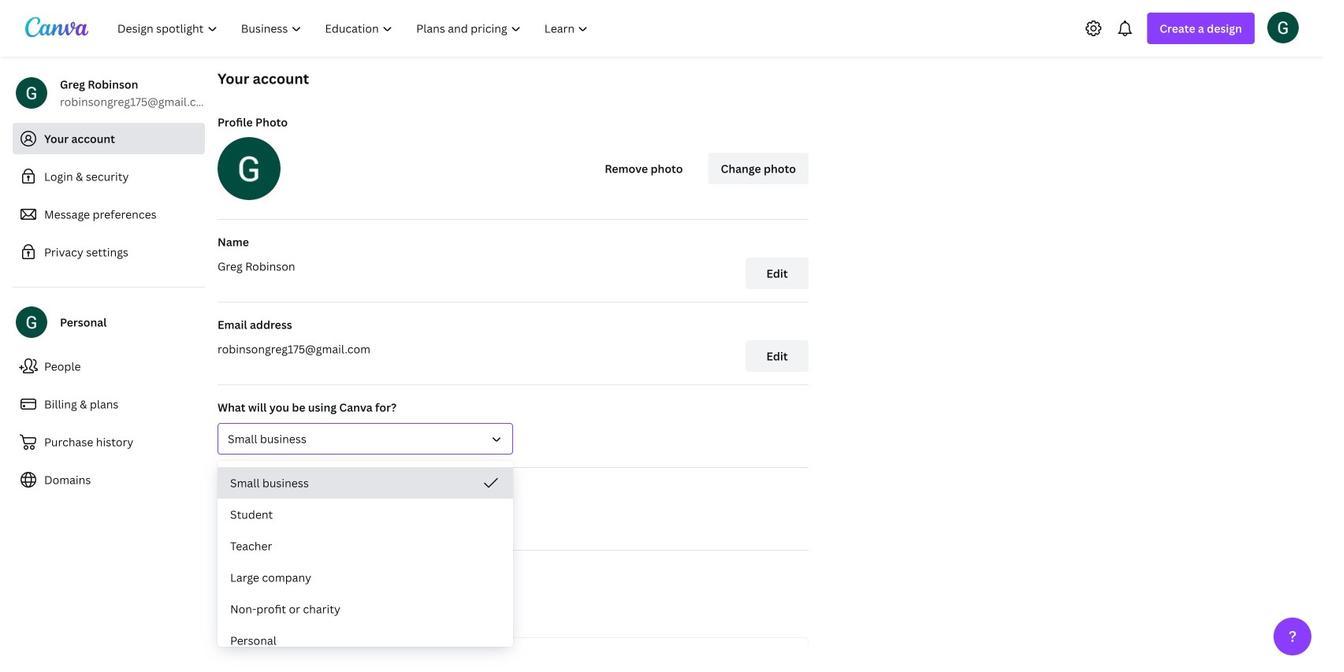 Task type: describe. For each thing, give the bounding box(es) containing it.
4 option from the top
[[218, 562, 513, 594]]

5 option from the top
[[218, 594, 513, 625]]

top level navigation element
[[107, 13, 602, 44]]

greg robinson image
[[1268, 12, 1299, 43]]



Task type: vqa. For each thing, say whether or not it's contained in the screenshot.
the rightmost tools.
no



Task type: locate. For each thing, give the bounding box(es) containing it.
1 option from the top
[[218, 467, 513, 499]]

3 option from the top
[[218, 530, 513, 562]]

2 option from the top
[[218, 499, 513, 530]]

None button
[[218, 423, 513, 455]]

6 option from the top
[[218, 625, 513, 657]]

option
[[218, 467, 513, 499], [218, 499, 513, 530], [218, 530, 513, 562], [218, 562, 513, 594], [218, 594, 513, 625], [218, 625, 513, 657]]

list box
[[218, 467, 513, 657]]



